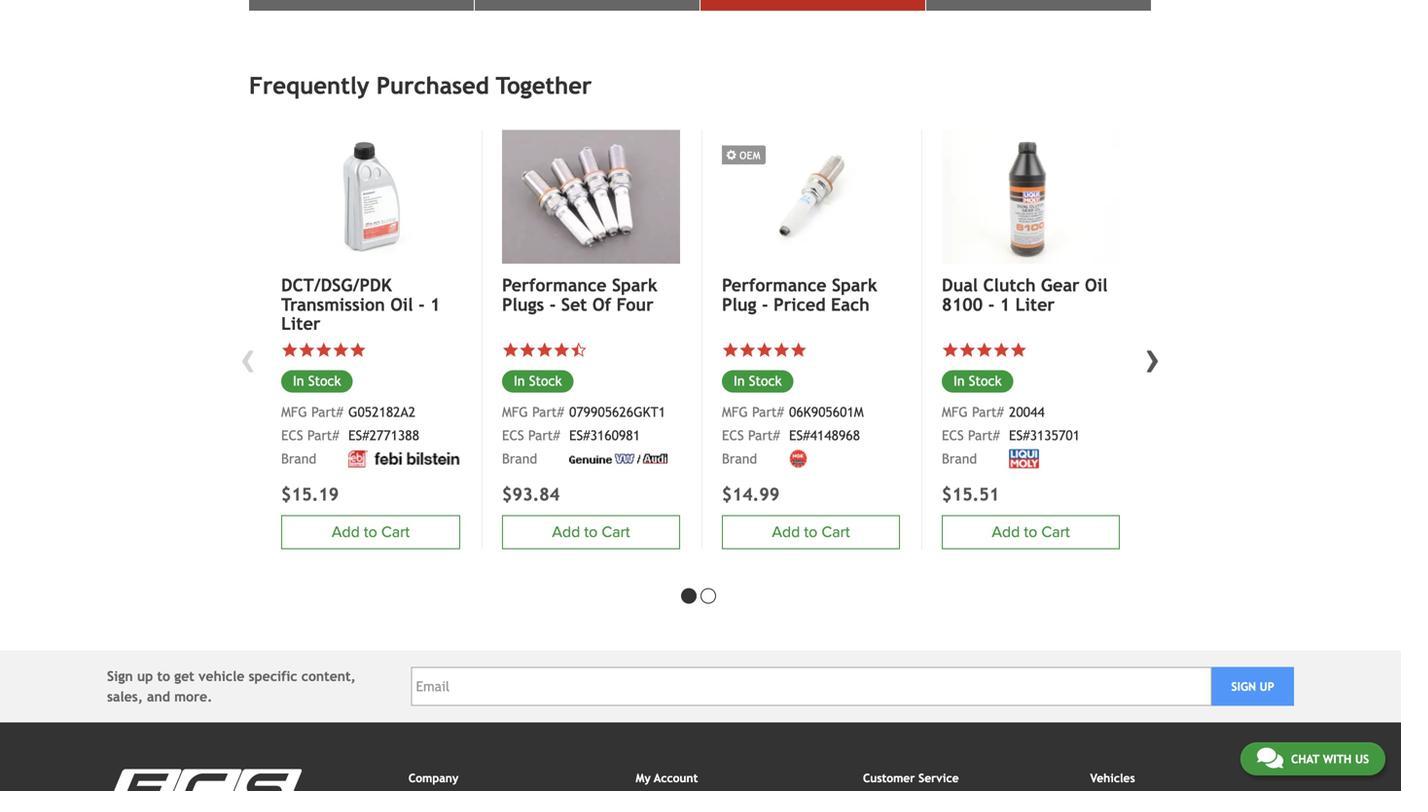 Task type: locate. For each thing, give the bounding box(es) containing it.
part# up '$15.19'
[[307, 428, 339, 443]]

1 in stock from the left
[[514, 373, 562, 389]]

es#2771388
[[348, 428, 420, 443]]

mfg up '$15.19'
[[281, 404, 307, 420]]

2 mfg from the left
[[722, 404, 748, 420]]

brand up the $14.99
[[722, 451, 757, 467]]

$15.19
[[281, 484, 339, 505]]

- inside 'performance spark plug - priced each'
[[762, 294, 769, 315]]

- right dct/dsg/pdk at the left
[[419, 294, 425, 315]]

1 horizontal spatial sign
[[1232, 680, 1257, 693]]

performance
[[502, 275, 607, 296], [722, 275, 827, 296]]

mfg inside mfg part# 06k905601m ecs part# es#4148968 brand
[[722, 404, 748, 420]]

brand up the $93.84
[[502, 451, 537, 467]]

performance spark plugs - set of four image
[[502, 130, 680, 264]]

in stock up mfg part# 06k905601m ecs part# es#4148968 brand
[[734, 373, 782, 389]]

mfg part# 079905626gkt1 ecs part# es#3160981 brand
[[502, 404, 666, 467]]

- right plug
[[762, 294, 769, 315]]

in up mfg part# g052182a2 ecs part# es#2771388 brand
[[293, 373, 304, 389]]

to down the genuine volkswagen audi image
[[584, 523, 598, 542]]

ecs inside mfg part# 06k905601m ecs part# es#4148968 brand
[[722, 428, 744, 443]]

ecs inside mfg part# 20044 ecs part# es#3135701 brand
[[942, 428, 964, 443]]

0 horizontal spatial performance
[[502, 275, 607, 296]]

3 ecs from the left
[[942, 428, 964, 443]]

frequently
[[249, 72, 370, 99]]

5 star image from the left
[[1010, 342, 1027, 359]]

add to cart for $15.51
[[992, 523, 1070, 542]]

add to cart down the $93.84
[[552, 523, 630, 542]]

gear
[[1041, 275, 1080, 296]]

4 add to cart button from the left
[[281, 515, 460, 549]]

es#3135701
[[1009, 428, 1080, 443]]

2 - from the left
[[550, 294, 556, 315]]

brand up "$15.51"
[[942, 451, 977, 467]]

2 performance from the left
[[722, 275, 827, 296]]

4 - from the left
[[989, 294, 995, 315]]

mfg for $93.84
[[502, 404, 528, 420]]

brand inside mfg part# 079905626gkt1 ecs part# es#3160981 brand
[[502, 451, 537, 467]]

sign for sign up to get vehicle specific content, sales, and more.
[[107, 669, 133, 684]]

to for $15.19
[[364, 523, 377, 542]]

spark inside 'performance spark plug - priced each'
[[832, 275, 878, 296]]

1 right 8100
[[1000, 294, 1011, 315]]

mfg left 20044 at the right bottom of page
[[942, 404, 968, 420]]

ecs for $15.19
[[281, 428, 303, 443]]

7 star image from the left
[[298, 342, 315, 359]]

performance for set
[[502, 275, 607, 296]]

to down febi image
[[364, 523, 377, 542]]

brand up '$15.19'
[[281, 451, 317, 467]]

dct/dsg/pdk
[[281, 275, 392, 296]]

liter
[[1016, 294, 1055, 315], [281, 314, 321, 334]]

my
[[636, 771, 651, 785]]

1 stock from the left
[[529, 373, 562, 389]]

star image
[[519, 342, 536, 359], [536, 342, 553, 359], [773, 342, 790, 359], [942, 342, 959, 359], [1010, 342, 1027, 359], [281, 342, 298, 359], [298, 342, 315, 359], [315, 342, 332, 359]]

liter right 8100
[[1016, 294, 1055, 315]]

4 star image from the left
[[739, 342, 756, 359]]

to left get
[[157, 669, 170, 684]]

1 brand from the left
[[502, 451, 537, 467]]

1 horizontal spatial up
[[1260, 680, 1275, 693]]

1 horizontal spatial liter
[[1016, 294, 1055, 315]]

4 in from the left
[[293, 373, 304, 389]]

11 star image from the left
[[349, 342, 366, 359]]

vehicle
[[199, 669, 245, 684]]

performance spark plugs - set of four
[[502, 275, 658, 315]]

in stock up mfg part# 079905626gkt1 ecs part# es#3160981 brand
[[514, 373, 562, 389]]

1 - from the left
[[419, 294, 425, 315]]

1 add from the left
[[552, 523, 580, 542]]

add to cart button for $14.99
[[722, 515, 900, 549]]

2 in from the left
[[734, 373, 745, 389]]

2 add to cart from the left
[[772, 523, 850, 542]]

clutch
[[984, 275, 1036, 296]]

4 mfg from the left
[[281, 404, 307, 420]]

brand
[[502, 451, 537, 467], [722, 451, 757, 467], [942, 451, 977, 467], [281, 451, 317, 467]]

add to cart button for $93.84
[[502, 515, 680, 549]]

spark
[[612, 275, 658, 296], [832, 275, 878, 296]]

mfg
[[502, 404, 528, 420], [722, 404, 748, 420], [942, 404, 968, 420], [281, 404, 307, 420]]

in for performance spark plugs - set of four
[[514, 373, 525, 389]]

dual clutch gear oil 8100 - 1 liter
[[942, 275, 1108, 315]]

add to cart
[[552, 523, 630, 542], [772, 523, 850, 542], [992, 523, 1070, 542], [332, 523, 410, 542]]

1 horizontal spatial 1
[[1000, 294, 1011, 315]]

mfg up the $93.84
[[502, 404, 528, 420]]

1 horizontal spatial performance
[[722, 275, 827, 296]]

up up and
[[137, 669, 153, 684]]

in stock for performance spark plugs - set of four
[[514, 373, 562, 389]]

0 horizontal spatial oil
[[391, 294, 413, 315]]

ecs inside mfg part# 079905626gkt1 ecs part# es#3160981 brand
[[502, 428, 524, 443]]

add down the $93.84
[[552, 523, 580, 542]]

plugs
[[502, 294, 544, 315]]

1 in from the left
[[514, 373, 525, 389]]

sign inside sign up to get vehicle specific content, sales, and more.
[[107, 669, 133, 684]]

add for $15.51
[[992, 523, 1020, 542]]

part# left the 079905626gkt1
[[532, 404, 564, 420]]

plug
[[722, 294, 757, 315]]

and
[[147, 689, 170, 705]]

ecs up the $93.84
[[502, 428, 524, 443]]

sign up to get vehicle specific content, sales, and more.
[[107, 669, 356, 705]]

up up the comments icon
[[1260, 680, 1275, 693]]

1 inside dual clutch gear oil 8100 - 1 liter
[[1000, 294, 1011, 315]]

add to cart for $93.84
[[552, 523, 630, 542]]

- left 'set'
[[550, 294, 556, 315]]

performance inside 'performance spark plug - priced each'
[[722, 275, 827, 296]]

mfg inside mfg part# 20044 ecs part# es#3135701 brand
[[942, 404, 968, 420]]

- inside dual clutch gear oil 8100 - 1 liter
[[989, 294, 995, 315]]

1 spark from the left
[[612, 275, 658, 296]]

1 1 from the left
[[430, 294, 441, 315]]

brand inside mfg part# g052182a2 ecs part# es#2771388 brand
[[281, 451, 317, 467]]

customer service
[[863, 771, 959, 785]]

stock
[[529, 373, 562, 389], [749, 373, 782, 389], [969, 373, 1002, 389], [308, 373, 341, 389]]

2 1 from the left
[[1000, 294, 1011, 315]]

stock up mfg part# 20044 ecs part# es#3135701 brand
[[969, 373, 1002, 389]]

0 horizontal spatial up
[[137, 669, 153, 684]]

spark right the "priced"
[[832, 275, 878, 296]]

3 add to cart from the left
[[992, 523, 1070, 542]]

3 cart from the left
[[1042, 523, 1070, 542]]

add to cart down '$15.19'
[[332, 523, 410, 542]]

20044
[[1009, 404, 1045, 420]]

oil right gear
[[1085, 275, 1108, 296]]

cart for $15.51
[[1042, 523, 1070, 542]]

› link
[[1139, 331, 1168, 383]]

add to cart button down "$15.51"
[[942, 515, 1120, 549]]

2 stock from the left
[[749, 373, 782, 389]]

comments image
[[1258, 747, 1284, 770]]

add for $15.19
[[332, 523, 360, 542]]

performance spark plug - priced each link
[[722, 275, 900, 315]]

mfg part# g052182a2 ecs part# es#2771388 brand
[[281, 404, 420, 467]]

stock for -
[[969, 373, 1002, 389]]

2 cart from the left
[[822, 523, 850, 542]]

performance spark plug - priced each image
[[722, 130, 900, 264]]

8100
[[942, 294, 983, 315]]

purchased
[[377, 72, 489, 99]]

4 ecs from the left
[[281, 428, 303, 443]]

mfg up the $14.99
[[722, 404, 748, 420]]

add to cart down "$15.51"
[[992, 523, 1070, 542]]

cart
[[602, 523, 630, 542], [822, 523, 850, 542], [1042, 523, 1070, 542], [381, 523, 410, 542]]

mfg inside mfg part# 079905626gkt1 ecs part# es#3160981 brand
[[502, 404, 528, 420]]

dct/dsg/pdk transmission oil - 1 liter image
[[281, 130, 460, 264]]

3 add to cart button from the left
[[942, 515, 1120, 549]]

spark inside performance spark plugs - set of four
[[612, 275, 658, 296]]

1 add to cart button from the left
[[502, 515, 680, 549]]

3 stock from the left
[[969, 373, 1002, 389]]

add to cart button down '$15.19'
[[281, 515, 460, 549]]

1 star image from the left
[[519, 342, 536, 359]]

mfg inside mfg part# g052182a2 ecs part# es#2771388 brand
[[281, 404, 307, 420]]

- inside dct/dsg/pdk transmission oil - 1 liter
[[419, 294, 425, 315]]

together
[[496, 72, 592, 99]]

4 in stock from the left
[[293, 373, 341, 389]]

in for dual clutch gear oil 8100 - 1 liter
[[954, 373, 965, 389]]

6 star image from the left
[[281, 342, 298, 359]]

cart for $15.19
[[381, 523, 410, 542]]

ecs up the $14.99
[[722, 428, 744, 443]]

in stock up mfg part# 20044 ecs part# es#3135701 brand
[[954, 373, 1002, 389]]

ecs up "$15.51"
[[942, 428, 964, 443]]

sign
[[107, 669, 133, 684], [1232, 680, 1257, 693]]

performance spark plugs - set of four link
[[502, 275, 680, 315]]

2 brand from the left
[[722, 451, 757, 467]]

2 add to cart button from the left
[[722, 515, 900, 549]]

add to cart button down the $14.99
[[722, 515, 900, 549]]

add down "$15.51"
[[992, 523, 1020, 542]]

us
[[1356, 752, 1370, 766]]

4 add from the left
[[332, 523, 360, 542]]

account
[[654, 771, 698, 785]]

3 - from the left
[[762, 294, 769, 315]]

up
[[137, 669, 153, 684], [1260, 680, 1275, 693]]

oil right transmission
[[391, 294, 413, 315]]

sign for sign up
[[1232, 680, 1257, 693]]

dual
[[942, 275, 978, 296]]

liqui moly image
[[1009, 449, 1039, 469]]

oil
[[1085, 275, 1108, 296], [391, 294, 413, 315]]

in
[[514, 373, 525, 389], [734, 373, 745, 389], [954, 373, 965, 389], [293, 373, 304, 389]]

1
[[430, 294, 441, 315], [1000, 294, 1011, 315]]

3 star image from the left
[[773, 342, 790, 359]]

3 add from the left
[[992, 523, 1020, 542]]

up for sign up
[[1260, 680, 1275, 693]]

spark right of
[[612, 275, 658, 296]]

specific
[[249, 669, 297, 684]]

10 star image from the left
[[332, 342, 349, 359]]

performance inside performance spark plugs - set of four
[[502, 275, 607, 296]]

- right 8100
[[989, 294, 995, 315]]

1 cart from the left
[[602, 523, 630, 542]]

star image
[[502, 342, 519, 359], [553, 342, 570, 359], [722, 342, 739, 359], [739, 342, 756, 359], [756, 342, 773, 359], [790, 342, 807, 359], [959, 342, 976, 359], [976, 342, 993, 359], [993, 342, 1010, 359], [332, 342, 349, 359], [349, 342, 366, 359]]

1 performance from the left
[[502, 275, 607, 296]]

4 cart from the left
[[381, 523, 410, 542]]

in stock for performance spark plug - priced each
[[734, 373, 782, 389]]

1 horizontal spatial oil
[[1085, 275, 1108, 296]]

0 horizontal spatial spark
[[612, 275, 658, 296]]

5 star image from the left
[[756, 342, 773, 359]]

$93.84
[[502, 484, 560, 505]]

1 ecs from the left
[[502, 428, 524, 443]]

- for plugs
[[550, 294, 556, 315]]

stock up mfg part# 079905626gkt1 ecs part# es#3160981 brand
[[529, 373, 562, 389]]

add to cart button for $15.19
[[281, 515, 460, 549]]

liter down dct/dsg/pdk at the left
[[281, 314, 321, 334]]

to down 'liqui moly' icon
[[1024, 523, 1038, 542]]

- inside performance spark plugs - set of four
[[550, 294, 556, 315]]

mfg for $15.19
[[281, 404, 307, 420]]

2 spark from the left
[[832, 275, 878, 296]]

add down '$15.19'
[[332, 523, 360, 542]]

to
[[584, 523, 598, 542], [804, 523, 818, 542], [1024, 523, 1038, 542], [364, 523, 377, 542], [157, 669, 170, 684]]

part#
[[532, 404, 564, 420], [752, 404, 784, 420], [972, 404, 1004, 420], [311, 404, 343, 420], [528, 428, 560, 443], [748, 428, 780, 443], [968, 428, 1000, 443], [307, 428, 339, 443]]

liter inside dct/dsg/pdk transmission oil - 1 liter
[[281, 314, 321, 334]]

0 horizontal spatial sign
[[107, 669, 133, 684]]

cart for $93.84
[[602, 523, 630, 542]]

2 ecs from the left
[[722, 428, 744, 443]]

add to cart down the $14.99
[[772, 523, 850, 542]]

3 in stock from the left
[[954, 373, 1002, 389]]

mfg part# 20044 ecs part# es#3135701 brand
[[942, 404, 1080, 467]]

add
[[552, 523, 580, 542], [772, 523, 800, 542], [992, 523, 1020, 542], [332, 523, 360, 542]]

9 star image from the left
[[993, 342, 1010, 359]]

set
[[561, 294, 587, 315]]

in stock for dct/dsg/pdk transmission oil - 1 liter
[[293, 373, 341, 389]]

brand inside mfg part# 20044 ecs part# es#3135701 brand
[[942, 451, 977, 467]]

add down the $14.99
[[772, 523, 800, 542]]

performance spark plug - priced each
[[722, 275, 878, 315]]

0 horizontal spatial 1
[[430, 294, 441, 315]]

chat with us
[[1292, 752, 1370, 766]]

get
[[174, 669, 194, 684]]

company
[[409, 771, 459, 785]]

add to cart button
[[502, 515, 680, 549], [722, 515, 900, 549], [942, 515, 1120, 549], [281, 515, 460, 549]]

4 star image from the left
[[942, 342, 959, 359]]

in stock
[[514, 373, 562, 389], [734, 373, 782, 389], [954, 373, 1002, 389], [293, 373, 341, 389]]

add for $14.99
[[772, 523, 800, 542]]

sales,
[[107, 689, 143, 705]]

to down ngk image
[[804, 523, 818, 542]]

ecs
[[502, 428, 524, 443], [722, 428, 744, 443], [942, 428, 964, 443], [281, 428, 303, 443]]

4 brand from the left
[[281, 451, 317, 467]]

3 in from the left
[[954, 373, 965, 389]]

cart for $14.99
[[822, 523, 850, 542]]

spark for of
[[612, 275, 658, 296]]

genuine volkswagen audi image
[[569, 454, 668, 464]]

liter inside dual clutch gear oil 8100 - 1 liter
[[1016, 294, 1055, 315]]

-
[[419, 294, 425, 315], [550, 294, 556, 315], [762, 294, 769, 315], [989, 294, 995, 315]]

up for sign up to get vehicle specific content, sales, and more.
[[137, 669, 153, 684]]

1 add to cart from the left
[[552, 523, 630, 542]]

stock for liter
[[308, 373, 341, 389]]

1 left plugs
[[430, 294, 441, 315]]

add to cart button down the $93.84
[[502, 515, 680, 549]]

3 mfg from the left
[[942, 404, 968, 420]]

in up mfg part# 06k905601m ecs part# es#4148968 brand
[[734, 373, 745, 389]]

up inside button
[[1260, 680, 1275, 693]]

4 add to cart from the left
[[332, 523, 410, 542]]

in for dct/dsg/pdk transmission oil - 1 liter
[[293, 373, 304, 389]]

up inside sign up to get vehicle specific content, sales, and more.
[[137, 669, 153, 684]]

0 horizontal spatial liter
[[281, 314, 321, 334]]

chat with us link
[[1241, 743, 1386, 776]]

sign inside button
[[1232, 680, 1257, 693]]

priced
[[774, 294, 826, 315]]

in stock up mfg part# g052182a2 ecs part# es#2771388 brand
[[293, 373, 341, 389]]

ecs up '$15.19'
[[281, 428, 303, 443]]

brand inside mfg part# 06k905601m ecs part# es#4148968 brand
[[722, 451, 757, 467]]

in down plugs
[[514, 373, 525, 389]]

1 mfg from the left
[[502, 404, 528, 420]]

in up mfg part# 20044 ecs part# es#3135701 brand
[[954, 373, 965, 389]]

6 star image from the left
[[790, 342, 807, 359]]

ecs inside mfg part# g052182a2 ecs part# es#2771388 brand
[[281, 428, 303, 443]]

4 stock from the left
[[308, 373, 341, 389]]

1 horizontal spatial spark
[[832, 275, 878, 296]]

8 star image from the left
[[976, 342, 993, 359]]

stock up mfg part# 06k905601m ecs part# es#4148968 brand
[[749, 373, 782, 389]]

part# left 06k905601m
[[752, 404, 784, 420]]

stock up mfg part# g052182a2 ecs part# es#2771388 brand
[[308, 373, 341, 389]]

four
[[617, 294, 654, 315]]

- for plug
[[762, 294, 769, 315]]

3 brand from the left
[[942, 451, 977, 467]]

2 in stock from the left
[[734, 373, 782, 389]]

ecs for $93.84
[[502, 428, 524, 443]]

2 add from the left
[[772, 523, 800, 542]]



Task type: describe. For each thing, give the bounding box(es) containing it.
›
[[1146, 331, 1161, 383]]

transmission
[[281, 294, 385, 315]]

with
[[1323, 752, 1352, 766]]

ecs tuning image
[[107, 769, 302, 791]]

mfg for $15.51
[[942, 404, 968, 420]]

customer
[[863, 771, 915, 785]]

mfg part# 06k905601m ecs part# es#4148968 brand
[[722, 404, 864, 467]]

079905626gkt1
[[569, 404, 666, 420]]

$14.99
[[722, 484, 780, 505]]

es#4148968
[[789, 428, 860, 443]]

dual clutch gear oil 8100 - 1 liter image
[[942, 130, 1120, 264]]

brand for $15.51
[[942, 451, 977, 467]]

add to cart for $14.99
[[772, 523, 850, 542]]

frequently purchased together
[[249, 72, 592, 99]]

each
[[831, 294, 870, 315]]

dct/dsg/pdk transmission oil - 1 liter link
[[281, 275, 460, 334]]

es#3160981
[[569, 428, 640, 443]]

8 star image from the left
[[315, 342, 332, 359]]

oil inside dct/dsg/pdk transmission oil - 1 liter
[[391, 294, 413, 315]]

ecs for $15.51
[[942, 428, 964, 443]]

oil inside dual clutch gear oil 8100 - 1 liter
[[1085, 275, 1108, 296]]

spark for each
[[832, 275, 878, 296]]

2 star image from the left
[[553, 342, 570, 359]]

1 star image from the left
[[502, 342, 519, 359]]

1 inside dct/dsg/pdk transmission oil - 1 liter
[[430, 294, 441, 315]]

to for $15.51
[[1024, 523, 1038, 542]]

brand for $14.99
[[722, 451, 757, 467]]

part# left g052182a2
[[311, 404, 343, 420]]

in stock for dual clutch gear oil 8100 - 1 liter
[[954, 373, 1002, 389]]

brand for $15.19
[[281, 451, 317, 467]]

part# up the $93.84
[[528, 428, 560, 443]]

chat
[[1292, 752, 1320, 766]]

part# left 20044 at the right bottom of page
[[972, 404, 1004, 420]]

mfg for $14.99
[[722, 404, 748, 420]]

my account
[[636, 771, 698, 785]]

half star image
[[570, 342, 587, 359]]

part# up the $14.99
[[748, 428, 780, 443]]

3 star image from the left
[[722, 342, 739, 359]]

dct/dsg/pdk transmission oil - 1 liter
[[281, 275, 441, 334]]

stock for each
[[749, 373, 782, 389]]

g052182a2
[[348, 404, 416, 420]]

of
[[593, 294, 611, 315]]

add to cart for $15.19
[[332, 523, 410, 542]]

add for $93.84
[[552, 523, 580, 542]]

06k905601m
[[789, 404, 864, 420]]

brand for $93.84
[[502, 451, 537, 467]]

in for performance spark plug - priced each
[[734, 373, 745, 389]]

ngk image
[[789, 449, 808, 469]]

dual clutch gear oil 8100 - 1 liter link
[[942, 275, 1120, 315]]

add to cart button for $15.51
[[942, 515, 1120, 549]]

service
[[919, 771, 959, 785]]

ecs for $14.99
[[722, 428, 744, 443]]

to for $93.84
[[584, 523, 598, 542]]

sign up
[[1232, 680, 1275, 693]]

to inside sign up to get vehicle specific content, sales, and more.
[[157, 669, 170, 684]]

7 star image from the left
[[959, 342, 976, 359]]

content,
[[302, 669, 356, 684]]

part# up "$15.51"
[[968, 428, 1000, 443]]

stock for of
[[529, 373, 562, 389]]

more.
[[174, 689, 212, 705]]

to for $14.99
[[804, 523, 818, 542]]

Email email field
[[411, 667, 1212, 706]]

performance for priced
[[722, 275, 827, 296]]

- for oil
[[419, 294, 425, 315]]

sign up button
[[1212, 667, 1295, 706]]

vehicles
[[1091, 771, 1136, 785]]

2 star image from the left
[[536, 342, 553, 359]]

febi image
[[348, 451, 460, 468]]

$15.51
[[942, 484, 1000, 505]]



Task type: vqa. For each thing, say whether or not it's contained in the screenshot.
Oil inside the DCT/DSG/PDK Transmission Oil - 1 Liter
yes



